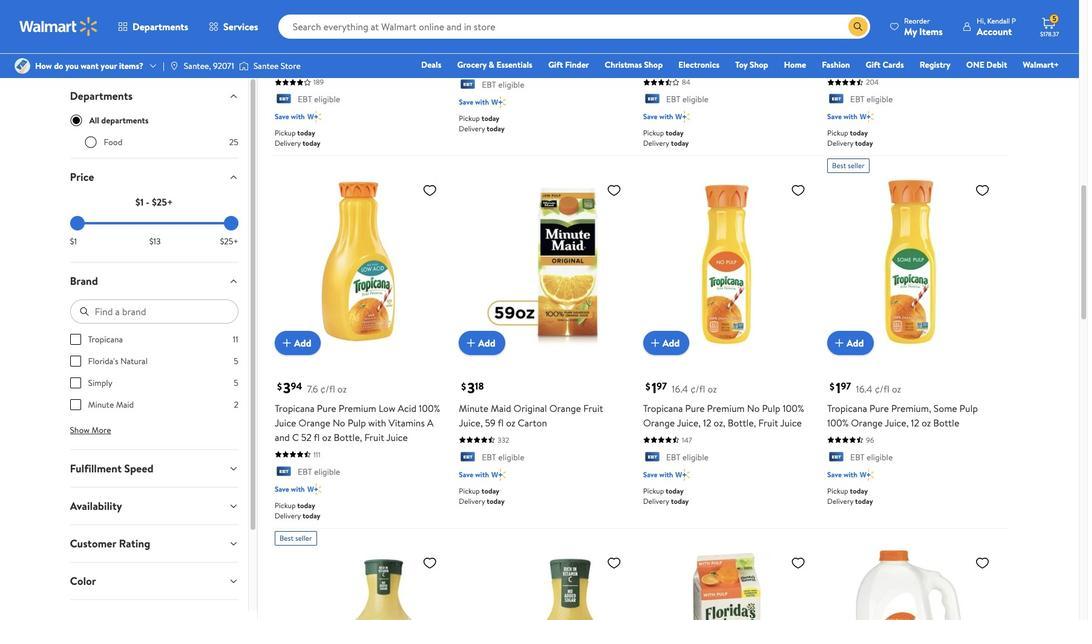 Task type: describe. For each thing, give the bounding box(es) containing it.
ebt eligible for $ 6 64 7.5 ¢/fl oz tropicana pure premium, no pulp calcium + vitamin d, 100% orange juice, 89 oz jug
[[667, 93, 709, 105]]

color
[[70, 574, 96, 589]]

grocery & essentials link
[[452, 58, 538, 71]]

3 for $ 3 94 7.6 ¢/fl oz tropicana pure premium, homestyle some pulp 100% orange juice, 52 oz bottle
[[283, 5, 291, 26]]

calcium
[[644, 44, 678, 57]]

fl inside $ 3 98 7.7 ¢/fluid ounces simply non gmo high pulp orange juice, 52 fl oz bottle
[[498, 44, 504, 57]]

52 inside $ 3 98 7.7 ¢/fluid ounces simply non gmo high pulp orange juice, 52 fl oz bottle
[[485, 44, 496, 57]]

0 vertical spatial $25+
[[152, 196, 173, 209]]

save for $ 3 98 7.7 ¢/fluid ounces simply non gmo high pulp orange juice, 52 fl oz bottle
[[459, 97, 474, 107]]

premium, for $ 6 64 7.5 ¢/fl oz tropicana pure premium, no pulp calcium + vitamin d, 100% orange juice, 89 oz jug
[[708, 29, 748, 42]]

5 $178.37
[[1041, 13, 1060, 38]]

add to favorites list, florida's natural orange juice with pulp 52 oz image
[[792, 556, 806, 571]]

pickup for $ 1 97 16.4 ¢/fl oz tropicana pure premium no pulp 100% orange juice, 12 oz, bottle, fruit juice
[[644, 486, 665, 497]]

189
[[314, 77, 324, 87]]

tropicana for $ 6 64 7.5 ¢/fl oz tropicana pure premium, no pulp calcium + vitamin d, 100% orange juice, 89 oz jug
[[644, 29, 683, 42]]

price tab
[[60, 159, 248, 196]]

add to cart image
[[464, 336, 479, 351]]

save with for $ 3 98 7.7 ¢/fluid ounces simply non gmo high pulp orange juice, 52 fl oz bottle
[[459, 97, 489, 107]]

color tab
[[60, 563, 248, 600]]

ebt image for $ 6 64 7.5 ¢/fl oz tropicana pure premium, no pulp calcium + vitamin d, 100% orange juice, 89 oz jug
[[644, 94, 662, 106]]

save with for $ 3 94 7.6 ¢/fl oz tropicana pure premium low acid 100% juice orange no pulp with vitamins a and c 52 fl oz bottle, fruit juice
[[275, 485, 305, 495]]

add to favorites list, minute maid original orange fruit juice, 59 fl oz carton image
[[607, 183, 622, 198]]

juice, inside $ 1 97 16.4 ¢/fl oz tropicana pure premium no pulp 100% orange juice, 12 oz, bottle, fruit juice
[[677, 417, 701, 430]]

5 for florida's natural
[[234, 356, 239, 368]]

gift cards link
[[861, 58, 910, 71]]

pure for $ 6 64 7.5 ¢/fl oz tropicana pure premium, homestyle some pulp 100% orange juice, 89 oz jug
[[870, 29, 890, 42]]

add to favorites list, simply non gmo orange juice no pulp, 52 fl oz bottle image
[[423, 556, 437, 571]]

my
[[905, 25, 918, 38]]

oz inside $ 3 98 7.7 ¢/fluid ounces simply non gmo high pulp orange juice, 52 fl oz bottle
[[506, 44, 516, 57]]

add button for 16.4 ¢/fl oz
[[644, 331, 690, 355]]

christmas shop link
[[600, 58, 669, 71]]

shop for toy shop
[[750, 59, 769, 71]]

show
[[70, 425, 90, 437]]

hi,
[[977, 15, 986, 26]]

one debit link
[[962, 58, 1013, 71]]

92071
[[213, 60, 234, 72]]

brand tab
[[60, 263, 248, 300]]

christmas
[[605, 59, 643, 71]]

25
[[229, 136, 239, 148]]

$25 range field
[[70, 222, 239, 225]]

reorder
[[905, 15, 931, 26]]

speed
[[124, 462, 154, 477]]

$ for $ 1 97 16.4 ¢/fl oz tropicana pure premium no pulp 100% orange juice, 12 oz, bottle, fruit juice
[[646, 380, 651, 394]]

100% inside "$ 6 64 7.5 ¢/fl oz tropicana pure premium, no pulp calcium + vitamin d, 100% orange juice, 89 oz jug"
[[734, 44, 756, 57]]

walmart+ link
[[1018, 58, 1065, 71]]

grocery
[[458, 59, 487, 71]]

juice, inside minute maid original orange fruit juice, 59 fl oz carton
[[459, 417, 483, 430]]

jug inside $ 6 64 7.5 ¢/fl oz tropicana pure premium, homestyle some pulp 100% orange juice, 89 oz jug
[[828, 58, 843, 72]]

minute maid original orange fruit juice, 59 fl oz carton
[[459, 402, 604, 430]]

save for $ 1 97 16.4 ¢/fl oz tropicana pure premium, some pulp 100% orange juice, 12 oz bottle
[[828, 470, 843, 480]]

|
[[163, 60, 165, 72]]

0 horizontal spatial juice
[[275, 417, 296, 430]]

juice inside $ 1 97 16.4 ¢/fl oz tropicana pure premium no pulp 100% orange juice, 12 oz, bottle, fruit juice
[[781, 417, 802, 430]]

a
[[427, 417, 434, 430]]

minute for minute maid
[[88, 399, 114, 411]]

332
[[498, 435, 510, 446]]

204
[[867, 77, 879, 87]]

pickup today delivery today for $ 3 98 7.7 ¢/fluid ounces simply non gmo high pulp orange juice, 52 fl oz bottle
[[459, 114, 505, 134]]

ebt eligible for $ 6 64 7.5 ¢/fl oz tropicana pure premium, homestyle some pulp 100% orange juice, 89 oz jug
[[851, 93, 893, 105]]

&
[[489, 59, 495, 71]]

vitamin
[[688, 44, 720, 57]]

c
[[292, 431, 299, 444]]

-
[[146, 196, 150, 209]]

registry
[[920, 59, 951, 71]]

orange inside $ 3 94 7.6 ¢/fl oz tropicana pure premium low acid 100% juice orange no pulp with vitamins a and c 52 fl oz bottle, fruit juice
[[299, 417, 331, 430]]

color button
[[60, 563, 248, 600]]

ebt for $ 3 98 7.7 ¢/fluid ounces simply non gmo high pulp orange juice, 52 fl oz bottle
[[482, 79, 497, 91]]

eligible for $ 1 97 16.4 ¢/fl oz tropicana pure premium no pulp 100% orange juice, 12 oz, bottle, fruit juice
[[683, 452, 709, 464]]

price
[[70, 170, 94, 185]]

¢/fl for $ 6 64 7.5 ¢/fl oz tropicana pure premium, homestyle some pulp 100% orange juice, 89 oz jug
[[874, 10, 889, 23]]

santee store
[[254, 60, 301, 72]]

juice, inside $ 3 98 7.7 ¢/fluid ounces simply non gmo high pulp orange juice, 52 fl oz bottle
[[459, 44, 483, 57]]

$178.37
[[1041, 30, 1060, 38]]

52 inside $ 3 94 7.6 ¢/fl oz tropicana pure premium, homestyle some pulp 100% orange juice, 52 oz bottle
[[405, 44, 416, 57]]

$ 6 64 7.5 ¢/fl oz tropicana pure premium, homestyle some pulp 100% orange juice, 89 oz jug
[[828, 5, 981, 72]]

with for $ 3 94 7.6 ¢/fl oz tropicana pure premium low acid 100% juice orange no pulp with vitamins a and c 52 fl oz bottle, fruit juice
[[291, 485, 305, 495]]

pulp inside $ 3 94 7.6 ¢/fl oz tropicana pure premium low acid 100% juice orange no pulp with vitamins a and c 52 fl oz bottle, fruit juice
[[348, 417, 366, 430]]

100% inside $ 3 94 7.6 ¢/fl oz tropicana pure premium, homestyle some pulp 100% orange juice, 52 oz bottle
[[322, 44, 343, 57]]

customer rating button
[[60, 526, 248, 563]]

carton
[[518, 417, 548, 430]]

3 for $ 3 94 7.6 ¢/fl oz tropicana pure premium low acid 100% juice orange no pulp with vitamins a and c 52 fl oz bottle, fruit juice
[[283, 378, 291, 398]]

4 add button from the left
[[828, 331, 874, 355]]

52 inside $ 3 94 7.6 ¢/fl oz tropicana pure premium low acid 100% juice orange no pulp with vitamins a and c 52 fl oz bottle, fruit juice
[[301, 431, 312, 444]]

$ for $ 6 64 7.5 ¢/fl oz tropicana pure premium, no pulp calcium + vitamin d, 100% orange juice, 89 oz jug
[[646, 7, 651, 21]]

availability tab
[[60, 488, 248, 525]]

tropicana for $ 1 97 16.4 ¢/fl oz tropicana pure premium, some pulp 100% orange juice, 12 oz bottle
[[828, 402, 868, 415]]

shop for christmas shop
[[645, 59, 663, 71]]

all
[[89, 114, 99, 127]]

$1 for $1
[[70, 236, 77, 248]]

pickup for $ 3 98 7.7 ¢/fluid ounces simply non gmo high pulp orange juice, 52 fl oz bottle
[[459, 114, 480, 124]]

simply inside $ 3 98 7.7 ¢/fluid ounces simply non gmo high pulp orange juice, 52 fl oz bottle
[[459, 29, 487, 42]]

pickup today delivery today for $ 3 94 7.6 ¢/fl oz tropicana pure premium low acid 100% juice orange no pulp with vitamins a and c 52 fl oz bottle, fruit juice
[[275, 501, 321, 522]]

94 for $ 3 94 7.6 ¢/fl oz tropicana pure premium low acid 100% juice orange no pulp with vitamins a and c 52 fl oz bottle, fruit juice
[[291, 380, 302, 393]]

tropicana for $ 3 94 7.6 ¢/fl oz tropicana pure premium, homestyle some pulp 100% orange juice, 52 oz bottle
[[275, 29, 315, 42]]

clear search field text image
[[835, 22, 844, 31]]

juice, inside "$ 6 64 7.5 ¢/fl oz tropicana pure premium, no pulp calcium + vitamin d, 100% orange juice, 89 oz jug"
[[644, 58, 668, 72]]

fruit inside $ 1 97 16.4 ¢/fl oz tropicana pure premium no pulp 100% orange juice, 12 oz, bottle, fruit juice
[[759, 417, 779, 430]]

pulp inside "$ 6 64 7.5 ¢/fl oz tropicana pure premium, no pulp calcium + vitamin d, 100% orange juice, 89 oz jug"
[[765, 29, 783, 42]]

save with for $ 6 64 7.5 ¢/fl oz tropicana pure premium, no pulp calcium + vitamin d, 100% orange juice, 89 oz jug
[[644, 112, 674, 122]]

pickup for $ 3 94 7.6 ¢/fl oz tropicana pure premium low acid 100% juice orange no pulp with vitamins a and c 52 fl oz bottle, fruit juice
[[275, 501, 296, 511]]

gmo
[[509, 29, 533, 42]]

finder
[[566, 59, 589, 71]]

pulp inside $ 6 64 7.5 ¢/fl oz tropicana pure premium, homestyle some pulp 100% orange juice, 89 oz jug
[[854, 44, 872, 57]]

$ 1 97 16.4 ¢/fl oz tropicana pure premium no pulp 100% orange juice, 12 oz, bottle, fruit juice
[[644, 378, 805, 430]]

1 for $ 1 97 16.4 ¢/fl oz tropicana pure premium, some pulp 100% orange juice, 12 oz bottle
[[836, 378, 842, 398]]

florida's natural
[[88, 356, 148, 368]]

Walmart Site-Wide search field
[[278, 15, 871, 39]]

departments tab
[[60, 78, 248, 114]]

simply inside the brand group
[[88, 377, 112, 389]]

want
[[81, 60, 99, 72]]

services button
[[199, 12, 269, 41]]

oz,
[[714, 417, 726, 430]]

6 for $ 6 64 7.5 ¢/fl oz tropicana pure premium, no pulp calcium + vitamin d, 100% orange juice, 89 oz jug
[[652, 5, 660, 26]]

fulfillment
[[70, 462, 122, 477]]

and
[[275, 431, 290, 444]]

7.5 for $ 6 64 7.5 ¢/fl oz tropicana pure premium, no pulp calcium + vitamin d, 100% orange juice, 89 oz jug
[[676, 10, 687, 23]]

with for $ 3 94 7.6 ¢/fl oz tropicana pure premium, homestyle some pulp 100% orange juice, 52 oz bottle
[[291, 112, 305, 122]]

walmart plus image for $ 3 98 7.7 ¢/fluid ounces simply non gmo high pulp orange juice, 52 fl oz bottle
[[492, 97, 506, 109]]

2
[[234, 399, 239, 411]]

orange inside $ 3 98 7.7 ¢/fluid ounces simply non gmo high pulp orange juice, 52 fl oz bottle
[[578, 29, 610, 42]]

5 inside 5 $178.37
[[1053, 13, 1057, 24]]

1 horizontal spatial juice
[[387, 431, 408, 444]]

6 for $ 6 64 7.5 ¢/fl oz tropicana pure premium, homestyle some pulp 100% orange juice, 89 oz jug
[[836, 5, 844, 26]]

$ for $ 1 97 16.4 ¢/fl oz tropicana pure premium, some pulp 100% orange juice, 12 oz bottle
[[830, 380, 835, 394]]

food
[[104, 136, 123, 148]]

simply non gmo vitamin c no pulp orange juice, 11.5 fl oz bottle image
[[459, 551, 627, 621]]

with for $ 6 64 7.5 ¢/fl oz tropicana pure premium, no pulp calcium + vitamin d, 100% orange juice, 89 oz jug
[[660, 112, 674, 122]]

tropicana pure premium, some pulp 100% orange juice, 12 oz bottle image
[[828, 178, 995, 346]]

96
[[867, 435, 875, 446]]

p
[[1013, 15, 1017, 26]]

d,
[[723, 44, 732, 57]]

delivery for $ 6 64 7.5 ¢/fl oz tropicana pure premium, homestyle some pulp 100% orange juice, 89 oz jug
[[828, 138, 854, 149]]

1 for $ 1 97 16.4 ¢/fl oz tropicana pure premium no pulp 100% orange juice, 12 oz, bottle, fruit juice
[[652, 378, 657, 398]]

eligible for $ 1 97 16.4 ¢/fl oz tropicana pure premium, some pulp 100% orange juice, 12 oz bottle
[[867, 452, 893, 464]]

4 add from the left
[[847, 337, 865, 350]]

tropicana for $ 6 64 7.5 ¢/fl oz tropicana pure premium, homestyle some pulp 100% orange juice, 89 oz jug
[[828, 29, 868, 42]]

bottle for 1
[[934, 417, 960, 430]]

+
[[680, 44, 686, 57]]

gift for gift finder
[[549, 59, 563, 71]]

12 for $ 1 97 16.4 ¢/fl oz tropicana pure premium, some pulp 100% orange juice, 12 oz bottle
[[912, 417, 920, 430]]

deals
[[422, 59, 442, 71]]

94 for $ 3 94 7.6 ¢/fl oz tropicana pure premium, homestyle some pulp 100% orange juice, 52 oz bottle
[[291, 7, 302, 20]]

add to favorites list, tropicana pure premium, some pulp 100% orange juice, 12 oz bottle image
[[976, 183, 991, 198]]

gift for gift cards
[[866, 59, 881, 71]]

minute maid original orange fruit juice, 59 fl oz carton image
[[459, 178, 627, 346]]

premium, for $ 1 97 16.4 ¢/fl oz tropicana pure premium, some pulp 100% orange juice, 12 oz bottle
[[892, 402, 932, 415]]

gift finder link
[[543, 58, 595, 71]]

orange inside $ 1 97 16.4 ¢/fl oz tropicana pure premium no pulp 100% orange juice, 12 oz, bottle, fruit juice
[[644, 417, 675, 430]]

one debit
[[967, 59, 1008, 71]]

fl inside minute maid original orange fruit juice, 59 fl oz carton
[[498, 417, 504, 430]]

fulfillment speed
[[70, 462, 154, 477]]

fulfillment speed button
[[60, 451, 248, 488]]

customer
[[70, 537, 116, 552]]

items
[[920, 25, 944, 38]]

¢/fl for $ 3 94 7.6 ¢/fl oz tropicana pure premium low acid 100% juice orange no pulp with vitamins a and c 52 fl oz bottle, fruit juice
[[321, 383, 335, 396]]

cards
[[883, 59, 905, 71]]

eligible down "332"
[[499, 452, 525, 464]]

some inside $ 1 97 16.4 ¢/fl oz tropicana pure premium, some pulp 100% orange juice, 12 oz bottle
[[934, 402, 958, 415]]

save with for $ 6 64 7.5 ¢/fl oz tropicana pure premium, homestyle some pulp 100% orange juice, 89 oz jug
[[828, 112, 858, 122]]

3 for $ 3 18
[[468, 378, 475, 398]]

items?
[[119, 60, 144, 72]]

debit
[[987, 59, 1008, 71]]

homestyle for 3
[[381, 29, 427, 42]]

your
[[101, 60, 117, 72]]

juice, inside $ 1 97 16.4 ¢/fl oz tropicana pure premium, some pulp 100% orange juice, 12 oz bottle
[[885, 417, 909, 430]]

all departments
[[89, 114, 149, 127]]

pickup today delivery today down "332"
[[459, 486, 505, 507]]

more
[[92, 425, 111, 437]]

santee, 92071
[[184, 60, 234, 72]]

$13
[[149, 236, 161, 248]]

availability button
[[60, 488, 248, 525]]

electronics
[[679, 59, 720, 71]]

add to favorites list, tropicana pure premium low acid 100% juice orange no pulp with vitamins a and c 52 fl oz bottle, fruit juice image
[[423, 183, 437, 198]]

100% inside $ 3 94 7.6 ¢/fl oz tropicana pure premium low acid 100% juice orange no pulp with vitamins a and c 52 fl oz bottle, fruit juice
[[419, 402, 441, 415]]

 image for santee, 92071
[[169, 61, 179, 71]]

add for 16.4 ¢/fl oz
[[663, 337, 680, 350]]

$ 1 97 16.4 ¢/fl oz tropicana pure premium, some pulp 100% orange juice, 12 oz bottle
[[828, 378, 979, 430]]

 image for santee store
[[239, 60, 249, 72]]

search icon image
[[854, 22, 864, 31]]

Find a brand search field
[[70, 300, 239, 324]]

how
[[35, 60, 52, 72]]

juice, inside $ 6 64 7.5 ¢/fl oz tropicana pure premium, homestyle some pulp 100% orange juice, 89 oz jug
[[932, 44, 956, 57]]

do
[[54, 60, 63, 72]]

toy
[[736, 59, 748, 71]]

vitamins
[[389, 417, 425, 430]]

with for $ 1 97 16.4 ¢/fl oz tropicana pure premium, some pulp 100% orange juice, 12 oz bottle
[[844, 470, 858, 480]]

All departments radio
[[70, 114, 82, 127]]

add button for 3
[[459, 331, 506, 355]]

tropicana inside the brand group
[[88, 334, 123, 346]]

ebt for $ 1 97 16.4 ¢/fl oz tropicana pure premium, some pulp 100% orange juice, 12 oz bottle
[[851, 452, 865, 464]]

¢/fl for $ 3 94 7.6 ¢/fl oz tropicana pure premium, homestyle some pulp 100% orange juice, 52 oz bottle
[[321, 10, 335, 23]]

ebt image for $ 3 98 7.7 ¢/fluid ounces simply non gmo high pulp orange juice, 52 fl oz bottle
[[459, 80, 477, 92]]

premium, for $ 3 94 7.6 ¢/fl oz tropicana pure premium, homestyle some pulp 100% orange juice, 52 oz bottle
[[339, 29, 379, 42]]

$ 3 94 7.6 ¢/fl oz tropicana pure premium low acid 100% juice orange no pulp with vitamins a and c 52 fl oz bottle, fruit juice
[[275, 378, 441, 444]]

1 horizontal spatial $25+
[[220, 236, 239, 248]]

no inside $ 3 94 7.6 ¢/fl oz tropicana pure premium low acid 100% juice orange no pulp with vitamins a and c 52 fl oz bottle, fruit juice
[[333, 417, 346, 430]]

ebt image for $ 6 64 7.5 ¢/fl oz tropicana pure premium, homestyle some pulp 100% orange juice, 89 oz jug
[[828, 94, 846, 106]]

100% inside $ 1 97 16.4 ¢/fl oz tropicana pure premium, some pulp 100% orange juice, 12 oz bottle
[[828, 417, 849, 430]]

orange inside $ 6 64 7.5 ¢/fl oz tropicana pure premium, homestyle some pulp 100% orange juice, 89 oz jug
[[898, 44, 930, 57]]

0 horizontal spatial seller
[[295, 534, 312, 544]]

walmart plus image for 6
[[676, 111, 690, 123]]

customer rating
[[70, 537, 150, 552]]

essentials
[[497, 59, 533, 71]]



Task type: vqa. For each thing, say whether or not it's contained in the screenshot.
Choose corresponding to Choose a pickup day and time
no



Task type: locate. For each thing, give the bounding box(es) containing it.
add to favorites list, tropicana pure premium no pulp 100% orange juice, 12 oz, bottle, fruit juice image
[[792, 183, 806, 198]]

0 horizontal spatial gift
[[549, 59, 563, 71]]

juice, inside $ 3 94 7.6 ¢/fl oz tropicana pure premium, homestyle some pulp 100% orange juice, 52 oz bottle
[[379, 44, 403, 57]]

16.4 for $ 1 97 16.4 ¢/fl oz tropicana pure premium, some pulp 100% orange juice, 12 oz bottle
[[857, 383, 873, 396]]

departments button
[[108, 12, 199, 41], [60, 78, 248, 114]]

eligible for $ 6 64 7.5 ¢/fl oz tropicana pure premium, homestyle some pulp 100% orange juice, 89 oz jug
[[867, 93, 893, 105]]

97
[[657, 380, 667, 393], [842, 380, 852, 393]]

100% inside $ 6 64 7.5 ¢/fl oz tropicana pure premium, homestyle some pulp 100% orange juice, 89 oz jug
[[875, 44, 896, 57]]

ebt
[[482, 79, 497, 91], [298, 93, 312, 105], [667, 93, 681, 105], [851, 93, 865, 105], [482, 452, 497, 464], [667, 452, 681, 464], [851, 452, 865, 464], [298, 466, 312, 478]]

97 for $ 1 97 16.4 ¢/fl oz tropicana pure premium, some pulp 100% orange juice, 12 oz bottle
[[842, 380, 852, 393]]

homestyle inside $ 3 94 7.6 ¢/fl oz tropicana pure premium, homestyle some pulp 100% orange juice, 52 oz bottle
[[381, 29, 427, 42]]

97 inside $ 1 97 16.4 ¢/fl oz tropicana pure premium, some pulp 100% orange juice, 12 oz bottle
[[842, 380, 852, 393]]

111
[[314, 450, 321, 460]]

ebt eligible down "332"
[[482, 452, 525, 464]]

0 vertical spatial departments
[[133, 20, 188, 33]]

89 up one
[[958, 44, 969, 57]]

ebt image for $ 1 97 16.4 ¢/fl oz tropicana pure premium, some pulp 100% orange juice, 12 oz bottle
[[828, 453, 846, 465]]

6 inside $ 6 64 7.5 ¢/fl oz tropicana pure premium, homestyle some pulp 100% orange juice, 89 oz jug
[[836, 5, 844, 26]]

1 vertical spatial seller
[[295, 534, 312, 544]]

eligible for $ 3 94 7.6 ¢/fl oz tropicana pure premium low acid 100% juice orange no pulp with vitamins a and c 52 fl oz bottle, fruit juice
[[314, 466, 340, 478]]

1 94 from the top
[[291, 7, 302, 20]]

pickup today delivery today down 111
[[275, 501, 321, 522]]

12 for $ 1 97 16.4 ¢/fl oz tropicana pure premium no pulp 100% orange juice, 12 oz, bottle, fruit juice
[[704, 417, 712, 430]]

$ inside $ 6 64 7.5 ¢/fl oz tropicana pure premium, homestyle some pulp 100% orange juice, 89 oz jug
[[830, 7, 835, 21]]

$ inside $ 3 18
[[462, 380, 466, 394]]

delivery for $ 1 97 16.4 ¢/fl oz tropicana pure premium, some pulp 100% orange juice, 12 oz bottle
[[828, 497, 854, 507]]

tropicana pure premium 100% orange juice original no pulp 128 fl oz jug image
[[828, 551, 995, 621]]

2 vertical spatial fruit
[[365, 431, 385, 444]]

2 gift from the left
[[866, 59, 881, 71]]

2 1 from the left
[[836, 378, 842, 398]]

1 vertical spatial simply
[[88, 377, 112, 389]]

98
[[475, 7, 486, 20]]

0 horizontal spatial 89
[[670, 58, 681, 72]]

97 inside $ 1 97 16.4 ¢/fl oz tropicana pure premium no pulp 100% orange juice, 12 oz, bottle, fruit juice
[[657, 380, 667, 393]]

1 horizontal spatial 6
[[836, 5, 844, 26]]

minute maid
[[88, 399, 134, 411]]

0 vertical spatial walmart plus image
[[676, 111, 690, 123]]

2 horizontal spatial some
[[934, 402, 958, 415]]

None radio
[[84, 136, 97, 148]]

0 vertical spatial departments button
[[108, 12, 199, 41]]

2 premium from the left
[[708, 402, 745, 415]]

pulp inside $ 3 94 7.6 ¢/fl oz tropicana pure premium, homestyle some pulp 100% orange juice, 52 oz bottle
[[301, 44, 319, 57]]

2 horizontal spatial fruit
[[759, 417, 779, 430]]

walmart plus image down the 147
[[676, 469, 690, 482]]

simply down 98 at the left of the page
[[459, 29, 487, 42]]

0 vertical spatial 7.6
[[307, 10, 318, 23]]

pure up vitamin
[[686, 29, 705, 42]]

tropicana up calcium
[[644, 29, 683, 42]]

0 horizontal spatial 1
[[652, 378, 657, 398]]

premium for 1
[[708, 402, 745, 415]]

no for 1
[[748, 402, 760, 415]]

walmart plus image down "332"
[[492, 469, 506, 482]]

brand group
[[70, 334, 239, 421]]

64 inside "$ 6 64 7.5 ¢/fl oz tropicana pure premium, no pulp calcium + vitamin d, 100% orange juice, 89 oz jug"
[[660, 7, 672, 20]]

0 vertical spatial 5
[[1053, 13, 1057, 24]]

homestyle
[[381, 29, 427, 42], [934, 29, 980, 42]]

¢/fl inside $ 1 97 16.4 ¢/fl oz tropicana pure premium no pulp 100% orange juice, 12 oz, bottle, fruit juice
[[691, 383, 706, 396]]

pulp inside $ 1 97 16.4 ¢/fl oz tropicana pure premium, some pulp 100% orange juice, 12 oz bottle
[[960, 402, 979, 415]]

ebt eligible for $ 1 97 16.4 ¢/fl oz tropicana pure premium, some pulp 100% orange juice, 12 oz bottle
[[851, 452, 893, 464]]

7.6 for $ 3 94 7.6 ¢/fl oz tropicana pure premium, homestyle some pulp 100% orange juice, 52 oz bottle
[[307, 10, 318, 23]]

89 inside $ 6 64 7.5 ¢/fl oz tropicana pure premium, homestyle some pulp 100% orange juice, 89 oz jug
[[958, 44, 969, 57]]

departments button down |
[[60, 78, 248, 114]]

pickup today delivery today
[[459, 114, 505, 134], [275, 128, 321, 149], [644, 128, 689, 149], [828, 128, 874, 149], [459, 486, 505, 507], [644, 486, 689, 507], [828, 486, 874, 507], [275, 501, 321, 522]]

homestyle inside $ 6 64 7.5 ¢/fl oz tropicana pure premium, homestyle some pulp 100% orange juice, 89 oz jug
[[934, 29, 980, 42]]

walmart plus image for 1
[[861, 469, 875, 482]]

tropicana up fashion link
[[828, 29, 868, 42]]

departments
[[101, 114, 149, 127]]

toy shop
[[736, 59, 769, 71]]

$ inside $ 1 97 16.4 ¢/fl oz tropicana pure premium no pulp 100% orange juice, 12 oz, bottle, fruit juice
[[646, 380, 651, 394]]

eligible down 204
[[867, 93, 893, 105]]

16.4 up the 147
[[672, 383, 689, 396]]

1 horizontal spatial 12
[[912, 417, 920, 430]]

bottle inside $ 3 98 7.7 ¢/fluid ounces simply non gmo high pulp orange juice, 52 fl oz bottle
[[518, 44, 544, 57]]

eligible down 96
[[867, 452, 893, 464]]

florida's
[[88, 356, 118, 368]]

acid
[[398, 402, 417, 415]]

0 vertical spatial fruit
[[584, 402, 604, 415]]

premium for 3
[[339, 402, 377, 415]]

minute
[[88, 399, 114, 411], [459, 402, 489, 415]]

premium, inside $ 3 94 7.6 ¢/fl oz tropicana pure premium, homestyle some pulp 100% orange juice, 52 oz bottle
[[339, 29, 379, 42]]

1 horizontal spatial maid
[[491, 402, 512, 415]]

1 vertical spatial 7.6
[[307, 383, 318, 396]]

simply
[[459, 29, 487, 42], [88, 377, 112, 389]]

7.5 inside "$ 6 64 7.5 ¢/fl oz tropicana pure premium, no pulp calcium + vitamin d, 100% orange juice, 89 oz jug"
[[676, 10, 687, 23]]

1 gift from the left
[[549, 59, 563, 71]]

2 horizontal spatial add to cart image
[[833, 336, 847, 351]]

orange inside minute maid original orange fruit juice, 59 fl oz carton
[[550, 402, 582, 415]]

52
[[405, 44, 416, 57], [485, 44, 496, 57], [301, 431, 312, 444]]

1 vertical spatial $25+
[[220, 236, 239, 248]]

ebt eligible down 455
[[482, 79, 525, 91]]

delivery
[[459, 124, 485, 134], [275, 138, 301, 149], [644, 138, 670, 149], [828, 138, 854, 149], [459, 497, 485, 507], [644, 497, 670, 507], [828, 497, 854, 507], [275, 511, 301, 522]]

ebt for $ 1 97 16.4 ¢/fl oz tropicana pure premium no pulp 100% orange juice, 12 oz, bottle, fruit juice
[[667, 452, 681, 464]]

1 vertical spatial 89
[[670, 58, 681, 72]]

departments button up |
[[108, 12, 199, 41]]

1 horizontal spatial 64
[[844, 7, 856, 20]]

add to favorites list, tropicana pure premium 100% orange juice original no pulp 128 fl oz jug image
[[976, 556, 991, 571]]

show more
[[70, 425, 111, 437]]

pure up 111
[[317, 402, 337, 415]]

jug inside "$ 6 64 7.5 ¢/fl oz tropicana pure premium, no pulp calcium + vitamin d, 100% orange juice, 89 oz jug"
[[694, 58, 709, 72]]

1 vertical spatial departments
[[70, 88, 133, 104]]

eligible down the 147
[[683, 452, 709, 464]]

1 premium from the left
[[339, 402, 377, 415]]

1 inside $ 1 97 16.4 ¢/fl oz tropicana pure premium no pulp 100% orange juice, 12 oz, bottle, fruit juice
[[652, 378, 657, 398]]

customer rating tab
[[60, 526, 248, 563]]

add for 3
[[479, 337, 496, 350]]

1 vertical spatial best seller
[[280, 534, 312, 544]]

departments up |
[[133, 20, 188, 33]]

walmart plus image down 455
[[492, 97, 506, 109]]

ounces
[[534, 10, 563, 23]]

oz inside minute maid original orange fruit juice, 59 fl oz carton
[[506, 417, 516, 430]]

pure inside $ 3 94 7.6 ¢/fl oz tropicana pure premium low acid 100% juice orange no pulp with vitamins a and c 52 fl oz bottle, fruit juice
[[317, 402, 337, 415]]

non
[[489, 29, 507, 42]]

1 horizontal spatial minute
[[459, 402, 489, 415]]

jug down clear search field text icon
[[828, 58, 843, 72]]

94
[[291, 7, 302, 20], [291, 380, 302, 393]]

departments up all
[[70, 88, 133, 104]]

brand button
[[60, 263, 248, 300]]

pure inside $ 1 97 16.4 ¢/fl oz tropicana pure premium no pulp 100% orange juice, 12 oz, bottle, fruit juice
[[686, 402, 705, 415]]

1 shop from the left
[[645, 59, 663, 71]]

pickup today delivery today down 189
[[275, 128, 321, 149]]

tropicana pure premium no pulp 100% orange juice, 12 oz, bottle, fruit juice image
[[644, 178, 811, 346]]

bottle, inside $ 1 97 16.4 ¢/fl oz tropicana pure premium no pulp 100% orange juice, 12 oz, bottle, fruit juice
[[728, 417, 757, 430]]

account
[[977, 25, 1013, 38]]

pure up 96
[[870, 402, 890, 415]]

walmart plus image down 96
[[861, 469, 875, 482]]

you
[[65, 60, 79, 72]]

$ inside $ 3 94 7.6 ¢/fl oz tropicana pure premium, homestyle some pulp 100% orange juice, 52 oz bottle
[[277, 7, 282, 21]]

reorder my items
[[905, 15, 944, 38]]

bottle,
[[728, 417, 757, 430], [334, 431, 362, 444]]

fruit inside $ 3 94 7.6 ¢/fl oz tropicana pure premium low acid 100% juice orange no pulp with vitamins a and c 52 fl oz bottle, fruit juice
[[365, 431, 385, 444]]

1 add from the left
[[294, 337, 312, 350]]

11
[[233, 334, 239, 346]]

6 left search icon
[[836, 5, 844, 26]]

1 16.4 from the left
[[672, 383, 689, 396]]

0 vertical spatial $1
[[135, 196, 144, 209]]

89 down +
[[670, 58, 681, 72]]

walmart image
[[19, 17, 98, 36]]

pure for $ 3 94 7.6 ¢/fl oz tropicana pure premium, homestyle some pulp 100% orange juice, 52 oz bottle
[[317, 29, 337, 42]]

1 vertical spatial walmart plus image
[[861, 469, 875, 482]]

1 1 from the left
[[652, 378, 657, 398]]

3 inside $ 3 98 7.7 ¢/fluid ounces simply non gmo high pulp orange juice, 52 fl oz bottle
[[468, 5, 475, 26]]

grocery & essentials
[[458, 59, 533, 71]]

no inside "$ 6 64 7.5 ¢/fl oz tropicana pure premium, no pulp calcium + vitamin d, 100% orange juice, 89 oz jug"
[[750, 29, 763, 42]]

2 vertical spatial no
[[333, 417, 346, 430]]

1 vertical spatial fl
[[498, 417, 504, 430]]

0 horizontal spatial simply
[[88, 377, 112, 389]]

brand
[[70, 274, 98, 289]]

with for $ 1 97 16.4 ¢/fl oz tropicana pure premium no pulp 100% orange juice, 12 oz, bottle, fruit juice
[[660, 470, 674, 480]]

3 inside $ 3 94 7.6 ¢/fl oz tropicana pure premium low acid 100% juice orange no pulp with vitamins a and c 52 fl oz bottle, fruit juice
[[283, 378, 291, 398]]

ebt for $ 6 64 7.5 ¢/fl oz tropicana pure premium, no pulp calcium + vitamin d, 100% orange juice, 89 oz jug
[[667, 93, 681, 105]]

¢/fl inside $ 3 94 7.6 ¢/fl oz tropicana pure premium low acid 100% juice orange no pulp with vitamins a and c 52 fl oz bottle, fruit juice
[[321, 383, 335, 396]]

1 horizontal spatial bottle
[[518, 44, 544, 57]]

ebt for $ 3 94 7.6 ¢/fl oz tropicana pure premium, homestyle some pulp 100% orange juice, 52 oz bottle
[[298, 93, 312, 105]]

eligible down 189
[[314, 93, 340, 105]]

1 12 from the left
[[704, 417, 712, 430]]

1 vertical spatial departments button
[[60, 78, 248, 114]]

eligible for $ 3 98 7.7 ¢/fluid ounces simply non gmo high pulp orange juice, 52 fl oz bottle
[[499, 79, 525, 91]]

¢/fl for $ 1 97 16.4 ¢/fl oz tropicana pure premium no pulp 100% orange juice, 12 oz, bottle, fruit juice
[[691, 383, 706, 396]]

pure up the 147
[[686, 402, 705, 415]]

3 up "and"
[[283, 378, 291, 398]]

eligible down 455
[[499, 79, 525, 91]]

save with
[[459, 97, 489, 107], [275, 112, 305, 122], [644, 112, 674, 122], [828, 112, 858, 122], [459, 470, 489, 480], [644, 470, 674, 480], [828, 470, 858, 480], [275, 485, 305, 495]]

0 vertical spatial fl
[[498, 44, 504, 57]]

2 shop from the left
[[750, 59, 769, 71]]

$ for $ 3 94 7.6 ¢/fl oz tropicana pure premium low acid 100% juice orange no pulp with vitamins a and c 52 fl oz bottle, fruit juice
[[277, 380, 282, 394]]

7.6 inside $ 3 94 7.6 ¢/fl oz tropicana pure premium low acid 100% juice orange no pulp with vitamins a and c 52 fl oz bottle, fruit juice
[[307, 383, 318, 396]]

some inside $ 3 94 7.6 ¢/fl oz tropicana pure premium, homestyle some pulp 100% orange juice, 52 oz bottle
[[275, 44, 299, 57]]

100% inside $ 1 97 16.4 ¢/fl oz tropicana pure premium no pulp 100% orange juice, 12 oz, bottle, fruit juice
[[783, 402, 805, 415]]

2 16.4 from the left
[[857, 383, 873, 396]]

0 horizontal spatial 64
[[660, 7, 672, 20]]

3 add from the left
[[663, 337, 680, 350]]

$ inside $ 3 98 7.7 ¢/fluid ounces simply non gmo high pulp orange juice, 52 fl oz bottle
[[462, 7, 466, 21]]

fl inside $ 3 94 7.6 ¢/fl oz tropicana pure premium low acid 100% juice orange no pulp with vitamins a and c 52 fl oz bottle, fruit juice
[[314, 431, 320, 444]]

0 horizontal spatial add to cart image
[[280, 336, 294, 351]]

2 vertical spatial fl
[[314, 431, 320, 444]]

ebt eligible down 111
[[298, 466, 340, 478]]

$ 3 94 7.6 ¢/fl oz tropicana pure premium, homestyle some pulp 100% orange juice, 52 oz bottle
[[275, 5, 427, 72]]

1 vertical spatial best
[[280, 534, 294, 544]]

ebt eligible down the 147
[[667, 452, 709, 464]]

eligible down 84
[[683, 93, 709, 105]]

$ for $ 3 94 7.6 ¢/fl oz tropicana pure premium, homestyle some pulp 100% orange juice, 52 oz bottle
[[277, 7, 282, 21]]

pure inside $ 6 64 7.5 ¢/fl oz tropicana pure premium, homestyle some pulp 100% orange juice, 89 oz jug
[[870, 29, 890, 42]]

delivery for $ 3 94 7.6 ¢/fl oz tropicana pure premium low acid 100% juice orange no pulp with vitamins a and c 52 fl oz bottle, fruit juice
[[275, 511, 301, 522]]

94 up store
[[291, 7, 302, 20]]

0 vertical spatial best
[[833, 161, 847, 171]]

5 up $178.37
[[1053, 13, 1057, 24]]

0 horizontal spatial 16.4
[[672, 383, 689, 396]]

6 up calcium
[[652, 5, 660, 26]]

1
[[652, 378, 657, 398], [836, 378, 842, 398]]

$1 left -
[[135, 196, 144, 209]]

pickup for $ 1 97 16.4 ¢/fl oz tropicana pure premium, some pulp 100% orange juice, 12 oz bottle
[[828, 486, 849, 497]]

1 64 from the left
[[660, 7, 672, 20]]

some inside $ 6 64 7.5 ¢/fl oz tropicana pure premium, homestyle some pulp 100% orange juice, 89 oz jug
[[828, 44, 852, 57]]

pure
[[317, 29, 337, 42], [686, 29, 705, 42], [870, 29, 890, 42], [317, 402, 337, 415], [686, 402, 705, 415], [870, 402, 890, 415]]

3 add button from the left
[[644, 331, 690, 355]]

3 left 7.7
[[468, 5, 475, 26]]

ebt eligible down 84
[[667, 93, 709, 105]]

maid inside the brand group
[[116, 399, 134, 411]]

1 vertical spatial no
[[748, 402, 760, 415]]

0 horizontal spatial jug
[[694, 58, 709, 72]]

pickup for $ 3 94 7.6 ¢/fl oz tropicana pure premium, homestyle some pulp 100% orange juice, 52 oz bottle
[[275, 128, 296, 138]]

fl right 59
[[498, 417, 504, 430]]

0 horizontal spatial $1
[[70, 236, 77, 248]]

oz
[[338, 10, 347, 23], [707, 10, 716, 23], [891, 10, 901, 23], [418, 44, 427, 57], [506, 44, 516, 57], [971, 44, 981, 57], [683, 58, 692, 72], [338, 383, 347, 396], [708, 383, 718, 396], [893, 383, 902, 396], [506, 417, 516, 430], [922, 417, 932, 430], [322, 431, 332, 444]]

minute inside the brand group
[[88, 399, 114, 411]]

$ for $ 3 18
[[462, 380, 466, 394]]

0 horizontal spatial fruit
[[365, 431, 385, 444]]

64 up calcium
[[660, 7, 672, 20]]

with inside $ 3 94 7.6 ¢/fl oz tropicana pure premium low acid 100% juice orange no pulp with vitamins a and c 52 fl oz bottle, fruit juice
[[369, 417, 387, 430]]

None checkbox
[[70, 334, 81, 345], [70, 400, 81, 411], [70, 334, 81, 345], [70, 400, 81, 411]]

7.5 right clear search field text icon
[[861, 10, 872, 23]]

¢/fl for $ 1 97 16.4 ¢/fl oz tropicana pure premium, some pulp 100% orange juice, 12 oz bottle
[[875, 383, 890, 396]]

5 up 2
[[234, 377, 239, 389]]

7.5 for $ 6 64 7.5 ¢/fl oz tropicana pure premium, homestyle some pulp 100% orange juice, 89 oz jug
[[861, 10, 872, 23]]

tropicana up store
[[275, 29, 315, 42]]

shop right the toy
[[750, 59, 769, 71]]

tropicana up c
[[275, 402, 315, 415]]

high
[[535, 29, 555, 42]]

minute inside minute maid original orange fruit juice, 59 fl oz carton
[[459, 402, 489, 415]]

pure inside $ 3 94 7.6 ¢/fl oz tropicana pure premium, homestyle some pulp 100% orange juice, 52 oz bottle
[[317, 29, 337, 42]]

0 horizontal spatial shop
[[645, 59, 663, 71]]

premium, inside $ 6 64 7.5 ¢/fl oz tropicana pure premium, homestyle some pulp 100% orange juice, 89 oz jug
[[892, 29, 932, 42]]

pure up 189
[[317, 29, 337, 42]]

fl up 111
[[314, 431, 320, 444]]

1 vertical spatial fruit
[[759, 417, 779, 430]]

save for $ 3 94 7.6 ¢/fl oz tropicana pure premium, homestyle some pulp 100% orange juice, 52 oz bottle
[[275, 112, 289, 122]]

64 for $ 6 64 7.5 ¢/fl oz tropicana pure premium, no pulp calcium + vitamin d, 100% orange juice, 89 oz jug
[[660, 7, 672, 20]]

premium left the low
[[339, 402, 377, 415]]

1 horizontal spatial gift
[[866, 59, 881, 71]]

add to cart image for 1
[[648, 336, 663, 351]]

2 94 from the top
[[291, 380, 302, 393]]

1 horizontal spatial 7.5
[[861, 10, 872, 23]]

2 horizontal spatial juice
[[781, 417, 802, 430]]

home
[[785, 59, 807, 71]]

departments inside tab
[[70, 88, 133, 104]]

save for $ 6 64 7.5 ¢/fl oz tropicana pure premium, homestyle some pulp 100% orange juice, 89 oz jug
[[828, 112, 843, 122]]

add to cart image for 3
[[280, 336, 294, 351]]

1 horizontal spatial shop
[[750, 59, 769, 71]]

bottle inside $ 1 97 16.4 ¢/fl oz tropicana pure premium, some pulp 100% orange juice, 12 oz bottle
[[934, 417, 960, 430]]

0 horizontal spatial premium
[[339, 402, 377, 415]]

0 horizontal spatial best seller
[[280, 534, 312, 544]]

$ for $ 3 98 7.7 ¢/fluid ounces simply non gmo high pulp orange juice, 52 fl oz bottle
[[462, 7, 466, 21]]

pulp inside $ 3 98 7.7 ¢/fluid ounces simply non gmo high pulp orange juice, 52 fl oz bottle
[[557, 29, 576, 42]]

tropicana up the 147
[[644, 402, 683, 415]]

1 6 from the left
[[652, 5, 660, 26]]

pure for $ 3 94 7.6 ¢/fl oz tropicana pure premium low acid 100% juice orange no pulp with vitamins a and c 52 fl oz bottle, fruit juice
[[317, 402, 337, 415]]

ebt image for $ 3 94 7.6 ¢/fl oz tropicana pure premium low acid 100% juice orange no pulp with vitamins a and c 52 fl oz bottle, fruit juice
[[275, 467, 293, 479]]

0 horizontal spatial 6
[[652, 5, 660, 26]]

walmart plus image for $ 6 64 7.5 ¢/fl oz tropicana pure premium, homestyle some pulp 100% orange juice, 89 oz jug
[[861, 111, 875, 123]]

18
[[475, 380, 484, 393]]

1 vertical spatial 94
[[291, 380, 302, 393]]

1 horizontal spatial walmart plus image
[[861, 469, 875, 482]]

pulp inside $ 1 97 16.4 ¢/fl oz tropicana pure premium no pulp 100% orange juice, 12 oz, bottle, fruit juice
[[763, 402, 781, 415]]

maid
[[116, 399, 134, 411], [491, 402, 512, 415]]

1 jug from the left
[[694, 58, 709, 72]]

pickup today delivery today down 84
[[644, 128, 689, 149]]

walmart+
[[1024, 59, 1060, 71]]

1 add to cart image from the left
[[280, 336, 294, 351]]

1 horizontal spatial best seller
[[833, 161, 865, 171]]

2 horizontal spatial bottle
[[934, 417, 960, 430]]

3 inside $ 3 94 7.6 ¢/fl oz tropicana pure premium, homestyle some pulp 100% orange juice, 52 oz bottle
[[283, 5, 291, 26]]

5 down '11' at the bottom left
[[234, 356, 239, 368]]

toy shop link
[[730, 58, 774, 71]]

tropicana inside $ 3 94 7.6 ¢/fl oz tropicana pure premium, homestyle some pulp 100% orange juice, 52 oz bottle
[[275, 29, 315, 42]]

16.4 inside $ 1 97 16.4 ¢/fl oz tropicana pure premium, some pulp 100% orange juice, 12 oz bottle
[[857, 383, 873, 396]]

1 horizontal spatial 16.4
[[857, 383, 873, 396]]

1 horizontal spatial 52
[[405, 44, 416, 57]]

some for 3
[[275, 44, 299, 57]]

ebt eligible for $ 3 98 7.7 ¢/fluid ounces simply non gmo high pulp orange juice, 52 fl oz bottle
[[482, 79, 525, 91]]

12 inside $ 1 97 16.4 ¢/fl oz tropicana pure premium no pulp 100% orange juice, 12 oz, bottle, fruit juice
[[704, 417, 712, 430]]

1 7.6 from the top
[[307, 10, 318, 23]]

$1 - $25+
[[135, 196, 173, 209]]

ebt image
[[459, 80, 477, 92], [275, 94, 293, 106], [644, 453, 662, 465], [275, 467, 293, 479]]

0 vertical spatial bottle,
[[728, 417, 757, 430]]

gift left finder
[[549, 59, 563, 71]]

tropicana up 96
[[828, 402, 868, 415]]

tropicana inside "$ 6 64 7.5 ¢/fl oz tropicana pure premium, no pulp calcium + vitamin d, 100% orange juice, 89 oz jug"
[[644, 29, 683, 42]]

2 97 from the left
[[842, 380, 852, 393]]

1 horizontal spatial 1
[[836, 378, 842, 398]]

pure inside $ 1 97 16.4 ¢/fl oz tropicana pure premium, some pulp 100% orange juice, 12 oz bottle
[[870, 402, 890, 415]]

2 vertical spatial 5
[[234, 377, 239, 389]]

low
[[379, 402, 396, 415]]

no inside $ 1 97 16.4 ¢/fl oz tropicana pure premium no pulp 100% orange juice, 12 oz, bottle, fruit juice
[[748, 402, 760, 415]]

save for $ 6 64 7.5 ¢/fl oz tropicana pure premium, no pulp calcium + vitamin d, 100% orange juice, 89 oz jug
[[644, 112, 658, 122]]

94 up c
[[291, 380, 302, 393]]

0 horizontal spatial $25+
[[152, 196, 173, 209]]

add to favorites list, simply non gmo vitamin c no pulp orange juice, 11.5 fl oz bottle image
[[607, 556, 622, 571]]

0 vertical spatial 94
[[291, 7, 302, 20]]

6 inside "$ 6 64 7.5 ¢/fl oz tropicana pure premium, no pulp calcium + vitamin d, 100% orange juice, 89 oz jug"
[[652, 5, 660, 26]]

tropicana up florida's
[[88, 334, 123, 346]]

¢/fl inside $ 1 97 16.4 ¢/fl oz tropicana pure premium, some pulp 100% orange juice, 12 oz bottle
[[875, 383, 890, 396]]

ebt eligible down 96
[[851, 452, 893, 464]]

maid up 59
[[491, 402, 512, 415]]

1 7.5 from the left
[[676, 10, 687, 23]]

ebt image for $ 1 97 16.4 ¢/fl oz tropicana pure premium no pulp 100% orange juice, 12 oz, bottle, fruit juice
[[644, 453, 662, 465]]

0 horizontal spatial bottle
[[275, 58, 301, 72]]

premium, for $ 6 64 7.5 ¢/fl oz tropicana pure premium, homestyle some pulp 100% orange juice, 89 oz jug
[[892, 29, 932, 42]]

premium, inside "$ 6 64 7.5 ¢/fl oz tropicana pure premium, no pulp calcium + vitamin d, 100% orange juice, 89 oz jug"
[[708, 29, 748, 42]]

1 horizontal spatial best
[[833, 161, 847, 171]]

1 add button from the left
[[275, 331, 321, 355]]

eligible for $ 6 64 7.5 ¢/fl oz tropicana pure premium, no pulp calcium + vitamin d, 100% orange juice, 89 oz jug
[[683, 93, 709, 105]]

59
[[485, 417, 496, 430]]

minute down $ 3 18
[[459, 402, 489, 415]]

delivery for $ 6 64 7.5 ¢/fl oz tropicana pure premium, no pulp calcium + vitamin d, 100% orange juice, 89 oz jug
[[644, 138, 670, 149]]

97 for $ 1 97 16.4 ¢/fl oz tropicana pure premium no pulp 100% orange juice, 12 oz, bottle, fruit juice
[[657, 380, 667, 393]]

fulfillment speed tab
[[60, 451, 248, 488]]

delivery for $ 1 97 16.4 ¢/fl oz tropicana pure premium no pulp 100% orange juice, 12 oz, bottle, fruit juice
[[644, 497, 670, 507]]

tab
[[60, 601, 248, 621]]

orange inside $ 1 97 16.4 ¢/fl oz tropicana pure premium, some pulp 100% orange juice, 12 oz bottle
[[852, 417, 883, 430]]

price button
[[60, 159, 248, 196]]

tropicana for $ 3 94 7.6 ¢/fl oz tropicana pure premium low acid 100% juice orange no pulp with vitamins a and c 52 fl oz bottle, fruit juice
[[275, 402, 315, 415]]

bottle, inside $ 3 94 7.6 ¢/fl oz tropicana pure premium low acid 100% juice orange no pulp with vitamins a and c 52 fl oz bottle, fruit juice
[[334, 431, 362, 444]]

pure right search icon
[[870, 29, 890, 42]]

Search search field
[[278, 15, 871, 39]]

premium inside $ 3 94 7.6 ¢/fl oz tropicana pure premium low acid 100% juice orange no pulp with vitamins a and c 52 fl oz bottle, fruit juice
[[339, 402, 377, 415]]

0 horizontal spatial bottle,
[[334, 431, 362, 444]]

1 homestyle from the left
[[381, 29, 427, 42]]

2 7.6 from the top
[[307, 383, 318, 396]]

delivery for $ 3 94 7.6 ¢/fl oz tropicana pure premium, homestyle some pulp 100% orange juice, 52 oz bottle
[[275, 138, 301, 149]]

1 horizontal spatial fruit
[[584, 402, 604, 415]]

premium inside $ 1 97 16.4 ¢/fl oz tropicana pure premium no pulp 100% orange juice, 12 oz, bottle, fruit juice
[[708, 402, 745, 415]]

2 7.5 from the left
[[861, 10, 872, 23]]

services
[[224, 20, 258, 33]]

0 horizontal spatial homestyle
[[381, 29, 427, 42]]

pickup today delivery today for $ 1 97 16.4 ¢/fl oz tropicana pure premium, some pulp 100% orange juice, 12 oz bottle
[[828, 486, 874, 507]]

today
[[482, 114, 500, 124], [487, 124, 505, 134], [298, 128, 316, 138], [666, 128, 684, 138], [851, 128, 869, 138], [303, 138, 321, 149], [671, 138, 689, 149], [856, 138, 874, 149], [482, 486, 500, 497], [666, 486, 684, 497], [851, 486, 869, 497], [487, 497, 505, 507], [671, 497, 689, 507], [856, 497, 874, 507], [298, 501, 316, 511], [303, 511, 321, 522]]

1 horizontal spatial add to cart image
[[648, 336, 663, 351]]

gift up 204
[[866, 59, 881, 71]]

3 down add to cart icon
[[468, 378, 475, 398]]

maid inside minute maid original orange fruit juice, 59 fl oz carton
[[491, 402, 512, 415]]

16.4 up 96
[[857, 383, 873, 396]]

pickup today delivery today down 96
[[828, 486, 874, 507]]

add for 7.6 ¢/fl oz
[[294, 337, 312, 350]]

1 horizontal spatial  image
[[239, 60, 249, 72]]

 image right the 92071
[[239, 60, 249, 72]]

save with for $ 1 97 16.4 ¢/fl oz tropicana pure premium, some pulp 100% orange juice, 12 oz bottle
[[828, 470, 858, 480]]

0 horizontal spatial  image
[[169, 61, 179, 71]]

jug down vitamin
[[694, 58, 709, 72]]

89
[[958, 44, 969, 57], [670, 58, 681, 72]]

¢/fl inside $ 6 64 7.5 ¢/fl oz tropicana pure premium, homestyle some pulp 100% orange juice, 89 oz jug
[[874, 10, 889, 23]]

7.5 up +
[[676, 10, 687, 23]]

homestyle up deals
[[381, 29, 427, 42]]

2 12 from the left
[[912, 417, 920, 430]]

5 for simply
[[234, 377, 239, 389]]

0 vertical spatial simply
[[459, 29, 487, 42]]

best seller
[[833, 161, 865, 171], [280, 534, 312, 544]]

florida's natural orange juice with pulp 52 oz image
[[644, 551, 811, 621]]

0 horizontal spatial 52
[[301, 431, 312, 444]]

fashion link
[[817, 58, 856, 71]]

1 horizontal spatial premium
[[708, 402, 745, 415]]

2 6 from the left
[[836, 5, 844, 26]]

premium
[[339, 402, 377, 415], [708, 402, 745, 415]]

0 horizontal spatial 12
[[704, 417, 712, 430]]

walmart plus image
[[676, 111, 690, 123], [861, 469, 875, 482]]

1 inside $ 1 97 16.4 ¢/fl oz tropicana pure premium, some pulp 100% orange juice, 12 oz bottle
[[836, 378, 842, 398]]

pure for $ 1 97 16.4 ¢/fl oz tropicana pure premium no pulp 100% orange juice, 12 oz, bottle, fruit juice
[[686, 402, 705, 415]]

bottle, right oz,
[[728, 417, 757, 430]]

homestyle for 6
[[934, 29, 980, 42]]

show more button
[[60, 421, 121, 440]]

1 horizontal spatial bottle,
[[728, 417, 757, 430]]

5
[[1053, 13, 1057, 24], [234, 356, 239, 368], [234, 377, 239, 389]]

santee,
[[184, 60, 211, 72]]

store
[[281, 60, 301, 72]]

simply down florida's
[[88, 377, 112, 389]]

$1 range field
[[70, 222, 239, 225]]

deals link
[[416, 58, 447, 71]]

94 inside $ 3 94 7.6 ¢/fl oz tropicana pure premium, homestyle some pulp 100% orange juice, 52 oz bottle
[[291, 7, 302, 20]]

 image
[[15, 58, 30, 74]]

maid up show more 'button'
[[116, 399, 134, 411]]

home link
[[779, 58, 812, 71]]

None checkbox
[[70, 356, 81, 367], [70, 378, 81, 389], [70, 356, 81, 367], [70, 378, 81, 389]]

maid for minute maid
[[116, 399, 134, 411]]

add button for 7.6 ¢/fl oz
[[275, 331, 321, 355]]

shop down calcium
[[645, 59, 663, 71]]

0 vertical spatial bottle
[[518, 44, 544, 57]]

ebt eligible
[[482, 79, 525, 91], [298, 93, 340, 105], [667, 93, 709, 105], [851, 93, 893, 105], [482, 452, 525, 464], [667, 452, 709, 464], [851, 452, 893, 464], [298, 466, 340, 478]]

2 horizontal spatial 52
[[485, 44, 496, 57]]

$ inside $ 1 97 16.4 ¢/fl oz tropicana pure premium, some pulp 100% orange juice, 12 oz bottle
[[830, 380, 835, 394]]

fl down non
[[498, 44, 504, 57]]

with for $ 3 98 7.7 ¢/fluid ounces simply non gmo high pulp orange juice, 52 fl oz bottle
[[476, 97, 489, 107]]

¢/fl inside $ 3 94 7.6 ¢/fl oz tropicana pure premium, homestyle some pulp 100% orange juice, 52 oz bottle
[[321, 10, 335, 23]]

pure inside "$ 6 64 7.5 ¢/fl oz tropicana pure premium, no pulp calcium + vitamin d, 100% orange juice, 89 oz jug"
[[686, 29, 705, 42]]

gift finder
[[549, 59, 589, 71]]

0 horizontal spatial best
[[280, 534, 294, 544]]

eligible down 111
[[314, 466, 340, 478]]

12 inside $ 1 97 16.4 ¢/fl oz tropicana pure premium, some pulp 100% orange juice, 12 oz bottle
[[912, 417, 920, 430]]

0 horizontal spatial walmart plus image
[[676, 111, 690, 123]]

pure for $ 1 97 16.4 ¢/fl oz tropicana pure premium, some pulp 100% orange juice, 12 oz bottle
[[870, 402, 890, 415]]

tropicana inside $ 6 64 7.5 ¢/fl oz tropicana pure premium, homestyle some pulp 100% orange juice, 89 oz jug
[[828, 29, 868, 42]]

$1 for $1 - $25+
[[135, 196, 144, 209]]

1 horizontal spatial $1
[[135, 196, 144, 209]]

0 vertical spatial 89
[[958, 44, 969, 57]]

one
[[967, 59, 985, 71]]

orange inside $ 3 94 7.6 ¢/fl oz tropicana pure premium, homestyle some pulp 100% orange juice, 52 oz bottle
[[345, 44, 377, 57]]

pure for $ 6 64 7.5 ¢/fl oz tropicana pure premium, no pulp calcium + vitamin d, 100% orange juice, 89 oz jug
[[686, 29, 705, 42]]

tropicana pure premium low acid 100% juice orange no pulp with vitamins a and c 52 fl oz bottle, fruit juice image
[[275, 178, 442, 346]]

walmart plus image
[[492, 97, 506, 109], [307, 111, 322, 123], [861, 111, 875, 123], [492, 469, 506, 482], [676, 469, 690, 482], [307, 484, 322, 496]]

1 horizontal spatial simply
[[459, 29, 487, 42]]

departments
[[133, 20, 188, 33], [70, 88, 133, 104]]

ebt for $ 3 94 7.6 ¢/fl oz tropicana pure premium low acid 100% juice orange no pulp with vitamins a and c 52 fl oz bottle, fruit juice
[[298, 466, 312, 478]]

7.7
[[491, 10, 502, 23]]

simply non gmo orange juice no pulp, 52 fl oz bottle image
[[275, 551, 442, 621]]

add to cart image
[[280, 336, 294, 351], [648, 336, 663, 351], [833, 336, 847, 351]]

orange inside "$ 6 64 7.5 ¢/fl oz tropicana pure premium, no pulp calcium + vitamin d, 100% orange juice, 89 oz jug"
[[758, 44, 790, 57]]

1 horizontal spatial 89
[[958, 44, 969, 57]]

homestyle down hi,
[[934, 29, 980, 42]]

ebt eligible down 204
[[851, 93, 893, 105]]

ebt eligible down 189
[[298, 93, 340, 105]]

pickup today delivery today down the 147
[[644, 486, 689, 507]]

juice
[[275, 417, 296, 430], [781, 417, 802, 430], [387, 431, 408, 444]]

save for $ 3 94 7.6 ¢/fl oz tropicana pure premium low acid 100% juice orange no pulp with vitamins a and c 52 fl oz bottle, fruit juice
[[275, 485, 289, 495]]

1 horizontal spatial seller
[[849, 161, 865, 171]]

1 vertical spatial bottle,
[[334, 431, 362, 444]]

1 vertical spatial $1
[[70, 236, 77, 248]]

maid for minute maid original orange fruit juice, 59 fl oz carton
[[491, 402, 512, 415]]

¢/fluid
[[504, 10, 531, 23]]

fruit inside minute maid original orange fruit juice, 59 fl oz carton
[[584, 402, 604, 415]]

bottle for 3
[[518, 44, 544, 57]]

oz inside $ 1 97 16.4 ¢/fl oz tropicana pure premium no pulp 100% orange juice, 12 oz, bottle, fruit juice
[[708, 383, 718, 396]]

walmart plus image down 189
[[307, 111, 322, 123]]

ebt image
[[644, 94, 662, 106], [828, 94, 846, 106], [459, 453, 477, 465], [828, 453, 846, 465]]

delivery for $ 3 98 7.7 ¢/fluid ounces simply non gmo high pulp orange juice, 52 fl oz bottle
[[459, 124, 485, 134]]

pickup today delivery today down &
[[459, 114, 505, 134]]

¢/fl inside "$ 6 64 7.5 ¢/fl oz tropicana pure premium, no pulp calcium + vitamin d, 100% orange juice, 89 oz jug"
[[690, 10, 705, 23]]

bottle inside $ 3 94 7.6 ¢/fl oz tropicana pure premium, homestyle some pulp 100% orange juice, 52 oz bottle
[[275, 58, 301, 72]]

save with for $ 3 94 7.6 ¢/fl oz tropicana pure premium, homestyle some pulp 100% orange juice, 52 oz bottle
[[275, 112, 305, 122]]

0 vertical spatial seller
[[849, 161, 865, 171]]

original
[[514, 402, 547, 415]]

kendall
[[988, 15, 1011, 26]]

walmart plus image down 84
[[676, 111, 690, 123]]

gift cards
[[866, 59, 905, 71]]

minute up more
[[88, 399, 114, 411]]

7.6
[[307, 10, 318, 23], [307, 383, 318, 396]]

shop
[[645, 59, 663, 71], [750, 59, 769, 71]]

64 up search icon
[[844, 7, 856, 20]]

 image right |
[[169, 61, 179, 71]]

2 add to cart image from the left
[[648, 336, 663, 351]]

pickup today delivery today down 204
[[828, 128, 874, 149]]

1 horizontal spatial 97
[[842, 380, 852, 393]]

jug
[[694, 58, 709, 72], [828, 58, 843, 72]]

1 97 from the left
[[657, 380, 667, 393]]

$ inside $ 3 94 7.6 ¢/fl oz tropicana pure premium low acid 100% juice orange no pulp with vitamins a and c 52 fl oz bottle, fruit juice
[[277, 380, 282, 394]]

pickup for $ 6 64 7.5 ¢/fl oz tropicana pure premium, homestyle some pulp 100% orange juice, 89 oz jug
[[828, 128, 849, 138]]

1 horizontal spatial homestyle
[[934, 29, 980, 42]]

premium up oz,
[[708, 402, 745, 415]]

2 add button from the left
[[459, 331, 506, 355]]

add
[[294, 337, 312, 350], [479, 337, 496, 350], [663, 337, 680, 350], [847, 337, 865, 350]]

1 vertical spatial 5
[[234, 356, 239, 368]]

2 homestyle from the left
[[934, 29, 980, 42]]

3 right services
[[283, 5, 291, 26]]

2 64 from the left
[[844, 7, 856, 20]]

1 vertical spatial bottle
[[275, 58, 301, 72]]

bottle, right c
[[334, 431, 362, 444]]

no for 6
[[750, 29, 763, 42]]

save for $ 1 97 16.4 ¢/fl oz tropicana pure premium no pulp 100% orange juice, 12 oz, bottle, fruit juice
[[644, 470, 658, 480]]

2 jug from the left
[[828, 58, 843, 72]]

santee
[[254, 60, 279, 72]]

walmart plus image down 111
[[307, 484, 322, 496]]

$1 up brand
[[70, 236, 77, 248]]

2 add from the left
[[479, 337, 496, 350]]

fashion
[[823, 59, 851, 71]]

0 horizontal spatial minute
[[88, 399, 114, 411]]

$1
[[135, 196, 144, 209], [70, 236, 77, 248]]

89 inside "$ 6 64 7.5 ¢/fl oz tropicana pure premium, no pulp calcium + vitamin d, 100% orange juice, 89 oz jug"
[[670, 58, 681, 72]]

3 add to cart image from the left
[[833, 336, 847, 351]]

1 horizontal spatial some
[[828, 44, 852, 57]]

walmart plus image down 204
[[861, 111, 875, 123]]

0 vertical spatial no
[[750, 29, 763, 42]]

 image
[[239, 60, 249, 72], [169, 61, 179, 71]]

add button
[[275, 331, 321, 355], [459, 331, 506, 355], [644, 331, 690, 355], [828, 331, 874, 355]]



